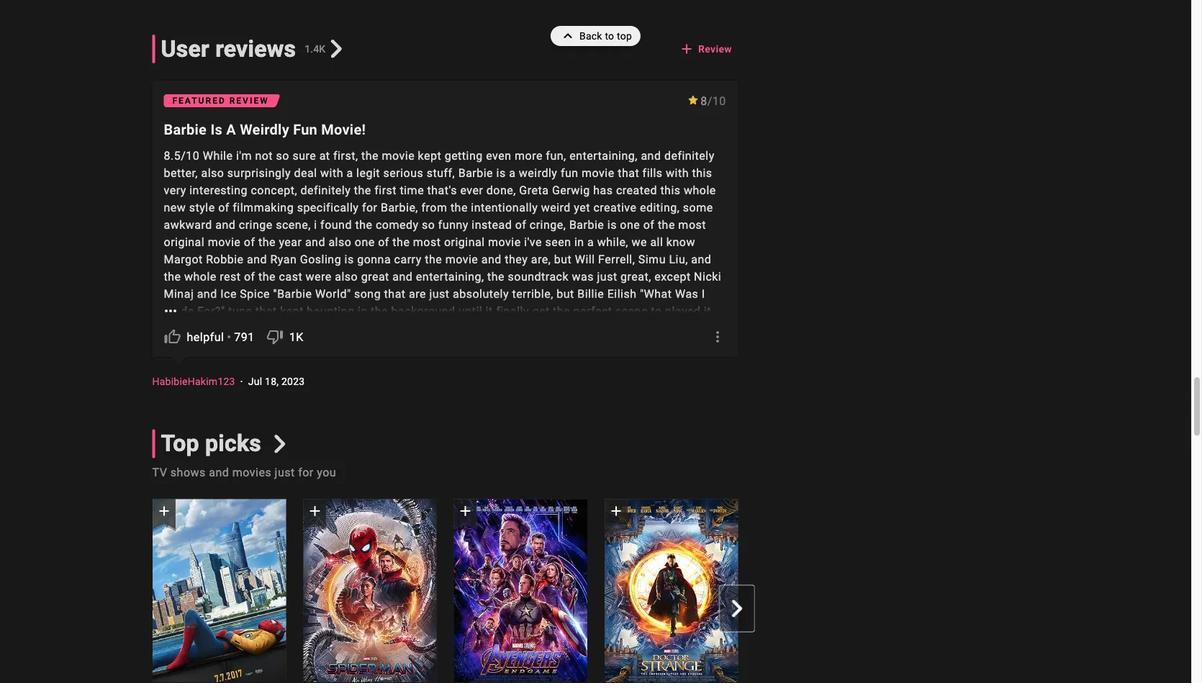 Task type: describe. For each thing, give the bounding box(es) containing it.
it right until at the left of page
[[486, 304, 493, 318]]

to down 18,
[[259, 391, 270, 404]]

2 original from the left
[[444, 235, 485, 249]]

"barbie
[[273, 287, 312, 301]]

get
[[533, 304, 550, 318]]

that down flawed,
[[391, 356, 412, 370]]

movie up robbie
[[208, 235, 241, 249]]

of up probably
[[453, 339, 464, 353]]

them
[[467, 339, 495, 353]]

chevron right inline image inside top picks "link"
[[271, 435, 289, 453]]

1 group from the left
[[135, 499, 889, 684]]

movie down second
[[614, 373, 646, 387]]

and up nicki
[[692, 252, 712, 266]]

flawed,
[[380, 339, 419, 353]]

of down interesting
[[218, 201, 230, 214]]

right
[[215, 373, 240, 387]]

good left writer,
[[582, 391, 609, 404]]

1 horizontal spatial found
[[505, 339, 536, 353]]

liu,
[[669, 252, 689, 266]]

spider-man: no way home image
[[303, 499, 437, 684]]

will
[[472, 356, 491, 370]]

first
[[375, 183, 397, 197]]

fun, up now, on the left
[[236, 356, 257, 370]]

add image for spider-man: homecoming "image"
[[155, 502, 173, 520]]

second
[[610, 356, 650, 370]]

user
[[161, 35, 210, 62]]

movie up "serious"
[[382, 149, 415, 162]]

comedy
[[376, 218, 419, 232]]

carry
[[394, 252, 422, 266]]

the right carry
[[425, 252, 442, 266]]

spice
[[240, 287, 270, 301]]

1 vertical spatial also
[[329, 235, 352, 249]]

movie,
[[409, 391, 445, 404]]

that up the created
[[618, 166, 640, 180]]

0 vertical spatial kept
[[418, 149, 442, 162]]

colourful,
[[657, 339, 709, 353]]

2 vertical spatial but
[[164, 373, 182, 387]]

of up i've
[[516, 218, 527, 232]]

i've
[[525, 235, 542, 249]]

stuff,
[[427, 166, 455, 180]]

0 horizontal spatial for
[[298, 466, 314, 480]]

1 vertical spatial most
[[413, 235, 441, 249]]

0 horizontal spatial some
[[286, 339, 316, 353]]

of right as
[[201, 373, 212, 387]]

the down the great
[[371, 304, 388, 318]]

editing,
[[640, 201, 680, 214]]

/
[[708, 94, 713, 108]]

thing
[[269, 322, 297, 335]]

to inside back to top button
[[605, 30, 615, 42]]

it right love
[[519, 356, 527, 370]]

cast
[[279, 270, 303, 283]]

avengers: endgame image
[[454, 499, 587, 684]]

jul 18, 2023
[[248, 376, 305, 388]]

is up colourful,
[[671, 322, 681, 335]]

of up gonna at the top left of the page
[[378, 235, 390, 249]]

love
[[494, 356, 516, 370]]

just right movies
[[275, 466, 295, 480]]

nicki
[[694, 270, 722, 283]]

delivers
[[297, 408, 340, 422]]

i up love
[[498, 339, 502, 353]]

the down the comedy
[[393, 235, 410, 249]]

0 vertical spatial more
[[515, 149, 543, 162]]

1 horizontal spatial they
[[505, 252, 528, 266]]

good down something
[[345, 373, 372, 387]]

haunting
[[307, 304, 355, 318]]

were
[[306, 270, 332, 283]]

style
[[189, 201, 215, 214]]

2 vertical spatial most
[[422, 339, 450, 353]]

doctor strange image
[[605, 499, 738, 684]]

barbie down yet
[[570, 218, 605, 232]]

2 vertical spatial definitely
[[405, 373, 456, 387]]

anyway,
[[587, 322, 630, 335]]

just right are
[[430, 287, 450, 301]]

is
[[211, 121, 223, 138]]

fun, up 'creative,'
[[164, 339, 184, 353]]

while,
[[598, 235, 629, 249]]

while
[[188, 339, 216, 353]]

2 horizontal spatial definitely
[[665, 149, 715, 162]]

the up legit
[[362, 149, 379, 162]]

1 original from the left
[[164, 235, 205, 249]]

seen
[[546, 235, 572, 249]]

are,
[[531, 252, 551, 266]]

sure
[[293, 149, 316, 162]]

fun, up the fun
[[546, 149, 567, 162]]

recommended
[[459, 373, 537, 387]]

0 vertical spatial song
[[354, 287, 381, 301]]

review
[[699, 43, 732, 55]]

2 vertical spatial entertaining,
[[586, 339, 654, 353]]

and up 'right'
[[213, 356, 233, 370]]

the amazing spider-man image
[[755, 499, 889, 684]]

was up the live-
[[310, 373, 332, 387]]

add image for doctor strange "image"
[[608, 502, 625, 520]]

top picks
[[161, 431, 261, 458]]

8 / 10
[[701, 94, 727, 108]]

best
[[242, 322, 266, 335]]

emotional,
[[527, 322, 584, 335]]

and down funny,
[[540, 373, 561, 387]]

great
[[361, 270, 390, 283]]

created
[[617, 183, 658, 197]]

is down best
[[250, 339, 260, 353]]

the up there
[[222, 322, 239, 335]]

that left are
[[384, 287, 406, 301]]

world"
[[316, 287, 351, 301]]

see
[[687, 356, 706, 370]]

cringe
[[239, 218, 273, 232]]

1 horizontal spatial chevron right inline image
[[327, 40, 346, 58]]

a up action on the left bottom
[[335, 373, 341, 387]]

and up the for?"
[[197, 287, 217, 301]]

1 vertical spatial even
[[530, 356, 555, 370]]

the up funny
[[451, 201, 468, 214]]

specifically
[[297, 201, 359, 214]]

better,
[[164, 166, 198, 180]]

good down actually
[[187, 408, 215, 422]]

to down ""what"
[[651, 304, 662, 318]]

the down 'editing,'
[[658, 218, 676, 232]]

1 horizontal spatial some
[[683, 201, 714, 214]]

barbie up 8.5/10
[[164, 121, 207, 138]]

0 vertical spatial this
[[693, 166, 713, 180]]

know
[[667, 235, 696, 249]]

see more image
[[159, 302, 182, 320]]

from
[[422, 201, 448, 214]]

done,
[[487, 183, 516, 197]]

the down "cringe" on the top
[[259, 235, 276, 249]]

awkward
[[164, 218, 212, 232]]

a up the will
[[588, 235, 595, 249]]

the up minaj
[[164, 270, 181, 283]]

and down the finally
[[504, 322, 524, 335]]

and up fills
[[641, 149, 662, 162]]

barbie down time,
[[371, 391, 406, 404]]

is down funny,
[[559, 391, 569, 404]]

tv shows and movies just for you
[[152, 466, 336, 480]]

funny
[[439, 218, 469, 232]]

is helpful image
[[164, 328, 181, 346]]

is left gonna at the top left of the page
[[345, 252, 354, 266]]

the up absolutely
[[488, 270, 505, 283]]

of up spice
[[244, 270, 255, 283]]

of right lot
[[711, 322, 723, 335]]

legit
[[357, 166, 380, 180]]

ferrell,
[[599, 252, 636, 266]]

very
[[164, 183, 186, 197]]

i left see
[[681, 356, 684, 370]]

1 horizontal spatial it's
[[706, 373, 721, 387]]

barbie down pure
[[272, 373, 306, 387]]

add image for spider-man: no way home image
[[306, 502, 323, 520]]

0 horizontal spatial whole
[[184, 270, 217, 283]]

0 horizontal spatial even
[[486, 149, 512, 162]]

a down 'first,'
[[347, 166, 353, 180]]

and left ryan
[[247, 252, 267, 266]]

1 vertical spatial definitely
[[301, 183, 351, 197]]

movie down funny
[[446, 252, 479, 266]]

something
[[330, 356, 387, 370]]

791
[[234, 330, 255, 344]]

ice
[[221, 287, 237, 301]]

0 vertical spatial one
[[620, 218, 641, 232]]

that up noticeable on the left of page
[[349, 322, 370, 335]]

was
[[676, 287, 699, 301]]

featured review
[[173, 96, 269, 106]]

possible
[[210, 391, 256, 404]]

gonna
[[357, 252, 391, 266]]

featured
[[173, 96, 226, 106]]

add image inside review button
[[679, 40, 696, 58]]

jul
[[248, 376, 262, 388]]

2023
[[282, 376, 305, 388]]

1.4k
[[305, 43, 326, 55]]

1 horizontal spatial time
[[653, 356, 677, 370]]

absolutely
[[453, 287, 509, 301]]

shows
[[171, 466, 206, 480]]

a up done,
[[509, 166, 516, 180]]

are
[[409, 287, 426, 301]]

of down "cringe" on the top
[[244, 235, 255, 249]]

review button
[[677, 36, 738, 62]]

0 horizontal spatial with
[[321, 166, 344, 180]]

good down somehow
[[649, 391, 677, 404]]

until
[[459, 304, 483, 318]]

and right cast,
[[247, 408, 268, 422]]

rest
[[220, 270, 241, 283]]

a left lot
[[684, 322, 691, 335]]



Task type: vqa. For each thing, say whether or not it's contained in the screenshot.
the Vivica
no



Task type: locate. For each thing, give the bounding box(es) containing it.
2 horizontal spatial with
[[666, 166, 689, 180]]

first,
[[334, 149, 358, 162]]

gerwig
[[552, 183, 590, 197]]

0 vertical spatial found
[[321, 218, 352, 232]]

song down the great
[[354, 287, 381, 301]]

0 horizontal spatial you
[[317, 466, 336, 480]]

more up weirdly
[[515, 149, 543, 162]]

1 horizontal spatial have
[[530, 391, 556, 404]]

actually
[[164, 391, 206, 404]]

that's
[[428, 183, 457, 197]]

1 have from the left
[[273, 391, 299, 404]]

some
[[683, 201, 714, 214], [286, 339, 316, 353]]

0 horizontal spatial time
[[400, 183, 424, 197]]

1 vertical spatial song
[[374, 322, 400, 335]]

found up love
[[505, 339, 536, 353]]

time
[[400, 183, 424, 197], [653, 356, 677, 370]]

1 vertical spatial time
[[653, 356, 677, 370]]

barbie down scene
[[633, 322, 668, 335]]

one up gonna at the top left of the page
[[355, 235, 375, 249]]

is up done,
[[497, 166, 506, 180]]

you left the need
[[464, 391, 483, 404]]

kept
[[418, 149, 442, 162], [280, 304, 304, 318]]

5 group from the left
[[605, 499, 738, 684]]

tv
[[152, 466, 167, 480]]

minaj
[[164, 287, 194, 301]]

but left 'billie'
[[557, 287, 575, 301]]

beautiful
[[452, 322, 500, 335]]

fun
[[293, 121, 318, 138]]

1 horizontal spatial you
[[464, 391, 483, 404]]

and down top picks "link" on the bottom left of page
[[209, 466, 229, 480]]

was down background
[[404, 322, 426, 335]]

weird
[[541, 201, 571, 214]]

also up gosling
[[329, 235, 352, 249]]

top
[[161, 431, 199, 458]]

fun, up 2023
[[287, 356, 308, 370]]

2 have from the left
[[530, 391, 556, 404]]

movie up has
[[582, 166, 615, 180]]

time up somehow
[[653, 356, 677, 370]]

1 vertical spatial more
[[559, 356, 587, 370]]

the
[[362, 149, 379, 162], [354, 183, 372, 197], [451, 201, 468, 214], [355, 218, 373, 232], [658, 218, 676, 232], [259, 235, 276, 249], [393, 235, 410, 249], [425, 252, 442, 266], [164, 270, 181, 283], [259, 270, 276, 283], [488, 270, 505, 283], [371, 304, 388, 318], [553, 304, 571, 318], [222, 322, 239, 335], [590, 356, 607, 370]]

now,
[[244, 373, 268, 387]]

weirdly
[[240, 121, 290, 138]]

1 vertical spatial chevron right inline image
[[271, 435, 289, 453]]

entertaining, up has
[[570, 149, 638, 162]]

to right the need
[[516, 391, 527, 404]]

but
[[554, 252, 572, 266], [557, 287, 575, 301], [164, 373, 182, 387]]

2 vertical spatial also
[[335, 270, 358, 283]]

0 vertical spatial some
[[683, 201, 714, 214]]

i
[[702, 287, 706, 301]]

was
[[572, 270, 594, 283], [164, 322, 186, 335], [404, 322, 426, 335], [310, 373, 332, 387]]

so down from
[[422, 218, 435, 232]]

0 vertical spatial even
[[486, 149, 512, 162]]

i down the specifically
[[314, 218, 317, 232]]

cringe,
[[530, 218, 566, 232]]

song
[[354, 287, 381, 301], [374, 322, 400, 335]]

add image
[[457, 502, 474, 520], [608, 502, 625, 520]]

0 vertical spatial chevron right inline image
[[327, 40, 346, 58]]

1 horizontal spatial all
[[651, 235, 664, 249]]

0 vertical spatial all
[[651, 235, 664, 249]]

0 horizontal spatial so
[[276, 149, 290, 162]]

and
[[641, 149, 662, 162], [216, 218, 236, 232], [305, 235, 326, 249], [247, 252, 267, 266], [482, 252, 502, 266], [692, 252, 712, 266], [393, 270, 413, 283], [197, 287, 217, 301], [504, 322, 524, 335], [213, 356, 233, 370], [540, 373, 561, 387], [164, 408, 184, 422], [247, 408, 268, 422], [209, 466, 229, 480]]

1 horizontal spatial kept
[[418, 149, 442, 162]]

ryan
[[270, 252, 297, 266]]

and left "cringe" on the top
[[216, 218, 236, 232]]

just down background
[[429, 322, 449, 335]]

to
[[605, 30, 615, 42], [651, 304, 662, 318], [259, 391, 270, 404], [516, 391, 527, 404]]

1 horizontal spatial for
[[362, 201, 378, 214]]

gosling
[[300, 252, 342, 266]]

8.5/10
[[164, 149, 200, 162]]

live-
[[312, 391, 334, 404]]

1 vertical spatial in
[[358, 304, 368, 318]]

i down flawed,
[[415, 356, 419, 370]]

the left second
[[590, 356, 607, 370]]

writer,
[[613, 391, 646, 404]]

1 horizontal spatial this
[[661, 183, 681, 197]]

1 vertical spatial whole
[[184, 270, 217, 283]]

time down "serious"
[[400, 183, 424, 197]]

at
[[320, 149, 330, 162]]

1 vertical spatial for
[[298, 466, 314, 480]]

1 vertical spatial they
[[271, 408, 294, 422]]

noticeable
[[320, 339, 376, 353]]

with
[[321, 166, 344, 180], [666, 166, 689, 180], [564, 373, 587, 387]]

0 horizontal spatial all
[[448, 391, 461, 404]]

spider-man: homecoming image
[[152, 499, 286, 684]]

0 vertical spatial time
[[400, 183, 424, 197]]

"what
[[640, 287, 672, 301]]

1 horizontal spatial in
[[575, 235, 585, 249]]

this down anyway,
[[590, 373, 610, 387]]

1 horizontal spatial even
[[530, 356, 555, 370]]

deal
[[294, 166, 317, 180]]

finally
[[496, 304, 529, 318]]

getting
[[445, 149, 483, 162]]

funny,
[[550, 339, 582, 353]]

0 horizontal spatial one
[[355, 235, 375, 249]]

3 group from the left
[[303, 499, 437, 684]]

movie down instead
[[488, 235, 521, 249]]

whole down margot
[[184, 270, 217, 283]]

more options image
[[709, 328, 727, 346]]

to left "top"
[[605, 30, 615, 42]]

you inside 8.5/10 while i'm not so sure at first, the movie kept getting even more fun, entertaining, and definitely better, also surprisingly deal with a legit serious stuff, barbie is a weirdly fun movie that fills with this very interesting concept, definitely the first time that's ever done, greta gerwig has created this whole new style of filmmaking specifically for barbie, from the intentionally weird yet creative editing, some awkward and cringe scene, i found the comedy so funny instead of cringe, barbie is one of the most original movie of the year and also one of the most original movie i've seen in a while, we all know margot robbie and ryan gosling is gonna carry the movie and they are, but will ferrell, simu liu, and the whole rest of the cast were also great and entertaining, the soundtrack was just great, except nicki minaj and ice spice "barbie world" song that are just absolutely terrible, but billie eilish "what was i made for?" tune that kept haunting in the background until it finally get the perfect scene to played it was really the best thing because that song was just beautiful and emotional, anyway, barbie is a lot of fun, while there is still some noticeable flawed, most of them i found it funny, entertaining, colourful, creative, and fun, pure fun, it's something that i probably will love it even more the second time i see it, but as of right now, barbie was a good time, definitely recommended and with this movie somehow it's actually possible to have a live-action barbie movie, all you need to have is a good writer, good director, and good cast, and they delivers mostly.
[[464, 391, 483, 404]]

one up we
[[620, 218, 641, 232]]

1 vertical spatial it's
[[706, 373, 721, 387]]

1 horizontal spatial add image
[[608, 502, 625, 520]]

0 horizontal spatial kept
[[280, 304, 304, 318]]

it's down it,
[[706, 373, 721, 387]]

most up probably
[[422, 339, 450, 353]]

0 vertical spatial for
[[362, 201, 378, 214]]

more down funny,
[[559, 356, 587, 370]]

0 horizontal spatial it's
[[311, 356, 327, 370]]

barbie
[[164, 121, 207, 138], [459, 166, 493, 180], [570, 218, 605, 232], [633, 322, 668, 335], [272, 373, 306, 387], [371, 391, 406, 404]]

it
[[486, 304, 493, 318], [704, 304, 712, 318], [540, 339, 547, 353], [519, 356, 527, 370]]

a down funny,
[[572, 391, 579, 404]]

for inside 8.5/10 while i'm not so sure at first, the movie kept getting even more fun, entertaining, and definitely better, also surprisingly deal with a legit serious stuff, barbie is a weirdly fun movie that fills with this very interesting concept, definitely the first time that's ever done, greta gerwig has created this whole new style of filmmaking specifically for barbie, from the intentionally weird yet creative editing, some awkward and cringe scene, i found the comedy so funny instead of cringe, barbie is one of the most original movie of the year and also one of the most original movie i've seen in a while, we all know margot robbie and ryan gosling is gonna carry the movie and they are, but will ferrell, simu liu, and the whole rest of the cast were also great and entertaining, the soundtrack was just great, except nicki minaj and ice spice "barbie world" song that are just absolutely terrible, but billie eilish "what was i made for?" tune that kept haunting in the background until it finally get the perfect scene to played it was really the best thing because that song was just beautiful and emotional, anyway, barbie is a lot of fun, while there is still some noticeable flawed, most of them i found it funny, entertaining, colourful, creative, and fun, pure fun, it's something that i probably will love it even more the second time i see it, but as of right now, barbie was a good time, definitely recommended and with this movie somehow it's actually possible to have a live-action barbie movie, all you need to have is a good writer, good director, and good cast, and they delivers mostly.
[[362, 201, 378, 214]]

somehow
[[650, 373, 702, 387]]

8
[[701, 94, 708, 108]]

1 horizontal spatial more
[[559, 356, 587, 370]]

there
[[219, 339, 247, 353]]

even down funny,
[[530, 356, 555, 370]]

but left as
[[164, 373, 182, 387]]

0 vertical spatial so
[[276, 149, 290, 162]]

0 horizontal spatial have
[[273, 391, 299, 404]]

it's
[[311, 356, 327, 370], [706, 373, 721, 387]]

for?"
[[197, 304, 225, 318]]

0 horizontal spatial add image
[[155, 502, 173, 520]]

the left the comedy
[[355, 218, 373, 232]]

even up done,
[[486, 149, 512, 162]]

1 vertical spatial you
[[317, 466, 336, 480]]

action
[[334, 391, 368, 404]]

2 vertical spatial chevron right inline image
[[729, 600, 746, 618]]

a
[[226, 121, 236, 138]]

1 horizontal spatial whole
[[684, 183, 717, 197]]

and down actually
[[164, 408, 184, 422]]

with right fills
[[666, 166, 689, 180]]

they down jul 18, 2023
[[271, 408, 294, 422]]

ever
[[461, 183, 484, 197]]

0 horizontal spatial chevron right inline image
[[271, 435, 289, 453]]

1 horizontal spatial one
[[620, 218, 641, 232]]

just down ferrell, at the top of the page
[[598, 270, 618, 283]]

expand less image
[[560, 26, 580, 46]]

0 horizontal spatial original
[[164, 235, 205, 249]]

0 vertical spatial also
[[201, 166, 224, 180]]

back to top
[[580, 30, 633, 42]]

of
[[218, 201, 230, 214], [516, 218, 527, 232], [644, 218, 655, 232], [244, 235, 255, 249], [378, 235, 390, 249], [244, 270, 255, 283], [711, 322, 723, 335], [453, 339, 464, 353], [201, 373, 212, 387]]

1k
[[289, 330, 304, 344]]

6 group from the left
[[755, 499, 889, 684]]

some right 'editing,'
[[683, 201, 714, 214]]

0 horizontal spatial definitely
[[301, 183, 351, 197]]

add image for avengers: endgame image
[[457, 502, 474, 520]]

all right we
[[651, 235, 664, 249]]

this up 'editing,'
[[661, 183, 681, 197]]

found
[[321, 218, 352, 232], [505, 339, 536, 353]]

barbie up ever
[[459, 166, 493, 180]]

was down see more icon
[[164, 322, 186, 335]]

is up while,
[[608, 218, 617, 232]]

1 add image from the left
[[457, 502, 474, 520]]

margot
[[164, 252, 203, 266]]

0 vertical spatial whole
[[684, 183, 717, 197]]

0 horizontal spatial this
[[590, 373, 610, 387]]

0 horizontal spatial found
[[321, 218, 352, 232]]

2 horizontal spatial add image
[[679, 40, 696, 58]]

while
[[203, 149, 233, 162]]

picks
[[205, 431, 261, 458]]

2 horizontal spatial chevron right inline image
[[729, 600, 746, 618]]

but down seen
[[554, 252, 572, 266]]

barbie is a weirdly fun movie!
[[164, 121, 366, 138]]

2 horizontal spatial this
[[693, 166, 713, 180]]

helpful • 791
[[187, 330, 255, 344]]

found down the specifically
[[321, 218, 352, 232]]

most up carry
[[413, 235, 441, 249]]

0 vertical spatial they
[[505, 252, 528, 266]]

this right fills
[[693, 166, 713, 180]]

time,
[[375, 373, 402, 387]]

whole up the know
[[684, 183, 717, 197]]

4 group from the left
[[454, 499, 587, 684]]

18,
[[265, 376, 279, 388]]

the down legit
[[354, 183, 372, 197]]

simu
[[639, 252, 666, 266]]

helpful
[[187, 330, 224, 344]]

the up spice
[[259, 270, 276, 283]]

greta
[[520, 183, 549, 197]]

terrible,
[[512, 287, 554, 301]]

1 vertical spatial some
[[286, 339, 316, 353]]

1 vertical spatial entertaining,
[[416, 270, 484, 283]]

kept up stuff,
[[418, 149, 442, 162]]

2 add image from the left
[[608, 502, 625, 520]]

that down spice
[[256, 304, 277, 318]]

was down the will
[[572, 270, 594, 283]]

1 horizontal spatial with
[[564, 373, 587, 387]]

0 vertical spatial you
[[464, 391, 483, 404]]

it,
[[709, 356, 719, 370]]

as
[[185, 373, 198, 387]]

kept down "barbie
[[280, 304, 304, 318]]

0 vertical spatial definitely
[[665, 149, 715, 162]]

1 vertical spatial kept
[[280, 304, 304, 318]]

chevron right inline image
[[327, 40, 346, 58], [271, 435, 289, 453], [729, 600, 746, 618]]

still
[[263, 339, 283, 353]]

serious
[[384, 166, 424, 180]]

1 vertical spatial all
[[448, 391, 461, 404]]

2 vertical spatial this
[[590, 373, 610, 387]]

mostly.
[[343, 408, 382, 422]]

it down emotional,
[[540, 339, 547, 353]]

0 horizontal spatial they
[[271, 408, 294, 422]]

intentionally
[[471, 201, 538, 214]]

group
[[135, 499, 889, 684], [152, 499, 286, 684], [303, 499, 437, 684], [454, 499, 587, 684], [605, 499, 738, 684], [755, 499, 889, 684]]

1 vertical spatial one
[[355, 235, 375, 249]]

1 horizontal spatial definitely
[[405, 373, 456, 387]]

a left the live-
[[302, 391, 308, 404]]

1 horizontal spatial original
[[444, 235, 485, 249]]

most
[[679, 218, 707, 232], [413, 235, 441, 249], [422, 339, 450, 353]]

movie!
[[321, 121, 366, 138]]

in up the will
[[575, 235, 585, 249]]

1 vertical spatial found
[[505, 339, 536, 353]]

not
[[255, 149, 273, 162]]

0 vertical spatial entertaining,
[[570, 149, 638, 162]]

instead
[[472, 218, 512, 232]]

0 vertical spatial but
[[554, 252, 572, 266]]

more
[[515, 149, 543, 162], [559, 356, 587, 370]]

habibiehakim123 button
[[152, 375, 235, 389]]

2 group from the left
[[152, 499, 286, 684]]

is not helpful image
[[266, 328, 284, 346]]

so right not
[[276, 149, 290, 162]]

original down funny
[[444, 235, 485, 249]]

the up emotional,
[[553, 304, 571, 318]]

eilish
[[608, 287, 637, 301]]

weirdly
[[519, 166, 558, 180]]

0 vertical spatial in
[[575, 235, 585, 249]]

0 vertical spatial it's
[[311, 356, 327, 370]]

good
[[345, 373, 372, 387], [582, 391, 609, 404], [649, 391, 677, 404], [187, 408, 215, 422]]

0 horizontal spatial in
[[358, 304, 368, 318]]

1 vertical spatial this
[[661, 183, 681, 197]]

with down funny,
[[564, 373, 587, 387]]

1 vertical spatial so
[[422, 218, 435, 232]]

1 vertical spatial but
[[557, 287, 575, 301]]

it down 'i'
[[704, 304, 712, 318]]

and down instead
[[482, 252, 502, 266]]

add image
[[679, 40, 696, 58], [155, 502, 173, 520], [306, 502, 323, 520]]

of up we
[[644, 218, 655, 232]]

0 vertical spatial most
[[679, 218, 707, 232]]

1 horizontal spatial so
[[422, 218, 435, 232]]

star inline image
[[688, 96, 699, 105]]

and down carry
[[393, 270, 413, 283]]

concept,
[[251, 183, 298, 197]]

top picks link
[[152, 430, 289, 459]]

really
[[189, 322, 218, 335]]

and up gosling
[[305, 235, 326, 249]]

you down the delivers
[[317, 466, 336, 480]]

back
[[580, 30, 603, 42]]



